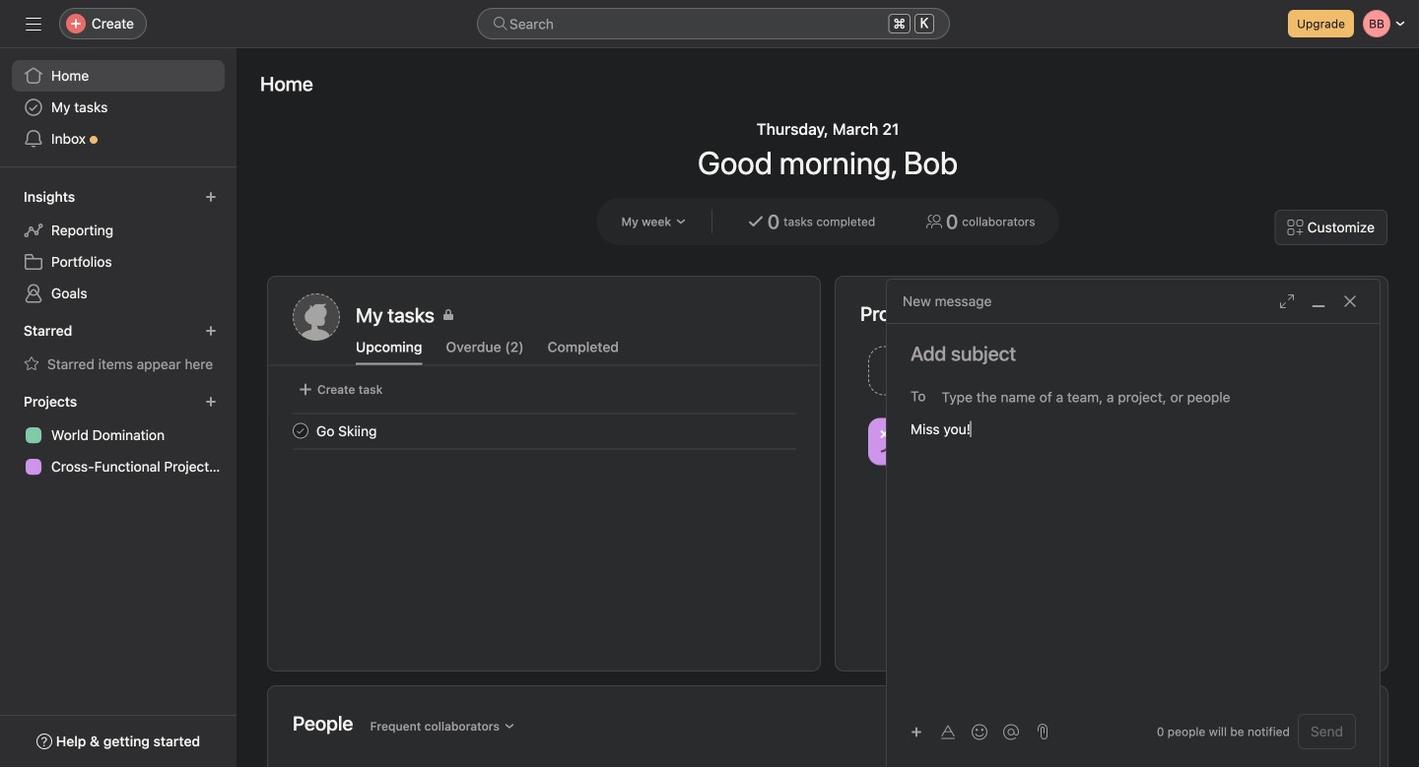 Task type: locate. For each thing, give the bounding box(es) containing it.
dialog
[[887, 280, 1380, 768]]

insert an object image
[[911, 727, 922, 739]]

at mention image
[[1003, 725, 1019, 741]]

toolbar
[[903, 718, 1029, 746]]

0 vertical spatial list item
[[860, 341, 1112, 401]]

mark complete image
[[289, 419, 312, 443]]

line_and_symbols image
[[880, 430, 904, 454]]

list item
[[860, 341, 1112, 401], [269, 413, 820, 449]]

new project or portfolio image
[[205, 396, 217, 408]]

Mark complete checkbox
[[289, 419, 312, 443]]

1 vertical spatial list item
[[269, 413, 820, 449]]

None field
[[477, 8, 950, 39]]

Add subject text field
[[887, 340, 1380, 368]]

Type the name of a team, a project, or people text field
[[942, 385, 1345, 409]]



Task type: vqa. For each thing, say whether or not it's contained in the screenshot.
the rightmost list item
yes



Task type: describe. For each thing, give the bounding box(es) containing it.
projects element
[[0, 384, 237, 487]]

starred element
[[0, 313, 237, 384]]

minimize image
[[1311, 294, 1326, 309]]

insights element
[[0, 179, 237, 313]]

expand popout to full screen image
[[1279, 294, 1295, 309]]

add profile photo image
[[293, 294, 340, 341]]

close image
[[1342, 294, 1358, 309]]

0 horizontal spatial list item
[[269, 413, 820, 449]]

Search tasks, projects, and more text field
[[477, 8, 950, 39]]

new insights image
[[205, 191, 217, 203]]

hide sidebar image
[[26, 16, 41, 32]]

global element
[[0, 48, 237, 167]]

1 horizontal spatial list item
[[860, 341, 1112, 401]]

add items to starred image
[[205, 325, 217, 337]]



